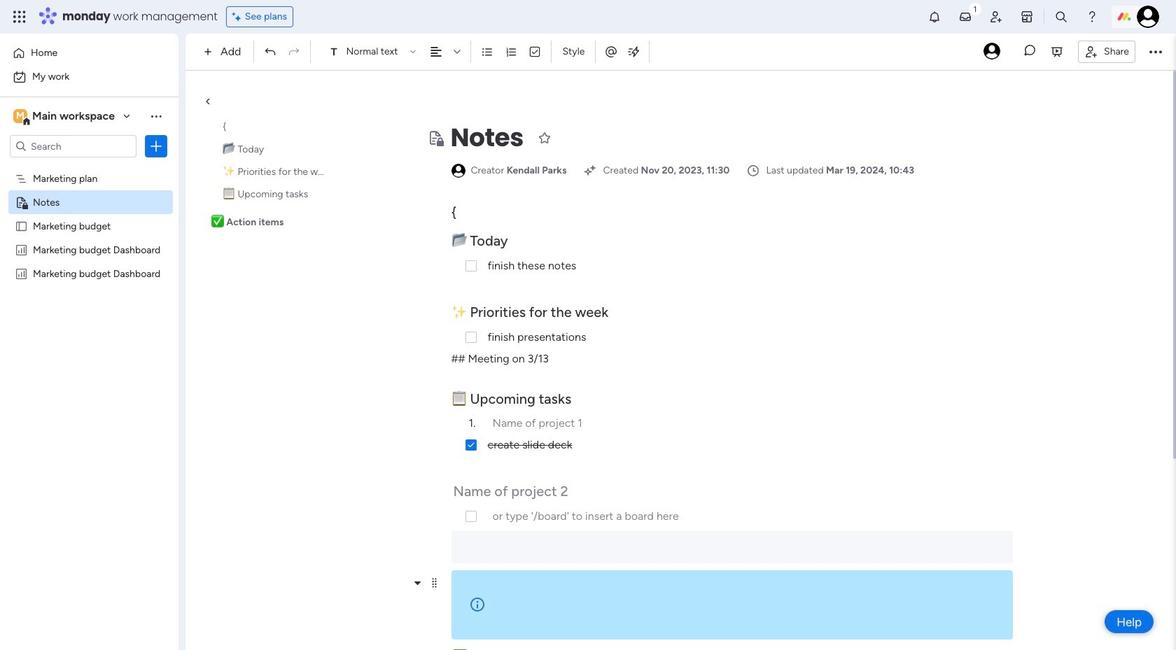 Task type: locate. For each thing, give the bounding box(es) containing it.
2 vertical spatial option
[[0, 166, 179, 168]]

update feed image
[[959, 10, 973, 24]]

public dashboard image
[[15, 243, 28, 256]]

public dashboard image
[[15, 267, 28, 280]]

private board image
[[427, 130, 444, 146]]

monday marketplace image
[[1021, 10, 1035, 24]]

Search in workspace field
[[29, 138, 117, 154]]

option
[[8, 42, 170, 64], [8, 66, 170, 88], [0, 166, 179, 168]]

v2 ellipsis image
[[1150, 43, 1163, 61]]

search everything image
[[1055, 10, 1069, 24]]

mention image
[[605, 44, 619, 58]]

select product image
[[13, 10, 27, 24]]

None field
[[447, 120, 527, 156]]

workspace image
[[13, 109, 27, 124]]

1 vertical spatial option
[[8, 66, 170, 88]]

notifications image
[[928, 10, 942, 24]]

kendall parks image
[[1138, 6, 1160, 28]]

checklist image
[[529, 46, 542, 58]]

list box
[[0, 164, 179, 475]]

workspace options image
[[149, 109, 163, 123]]



Task type: vqa. For each thing, say whether or not it's contained in the screenshot.
'arrow down' icon
no



Task type: describe. For each thing, give the bounding box(es) containing it.
menu image
[[429, 578, 440, 589]]

help image
[[1086, 10, 1100, 24]]

undo ⌘+z image
[[264, 46, 277, 58]]

bulleted list image
[[482, 46, 494, 58]]

private board image
[[15, 195, 28, 209]]

options image
[[149, 139, 163, 153]]

numbered list image
[[505, 46, 518, 58]]

add to favorites image
[[538, 131, 552, 145]]

public board image
[[15, 219, 28, 233]]

1 image
[[970, 1, 982, 16]]

see plans image
[[232, 9, 245, 25]]

invite members image
[[990, 10, 1004, 24]]

0 vertical spatial option
[[8, 42, 170, 64]]

dynamic values image
[[627, 45, 641, 59]]

workspace selection element
[[13, 108, 117, 126]]

board activity image
[[984, 42, 1001, 59]]



